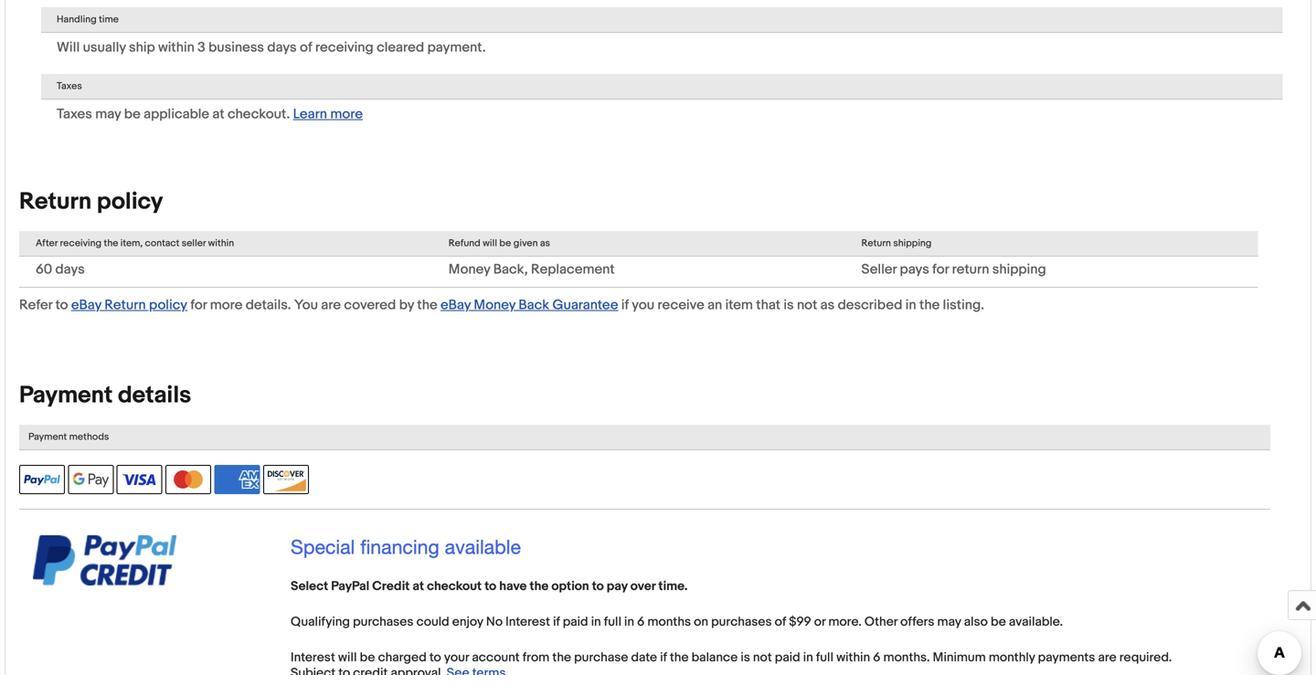 Task type: describe. For each thing, give the bounding box(es) containing it.
not inside the interest will be charged to your account from the purchase date if the balance is not paid in full within 6 months. minimum monthly payments are required. subject to credit approval.
[[754, 651, 773, 666]]

your
[[444, 651, 469, 666]]

return for return shipping
[[862, 238, 892, 250]]

other
[[865, 615, 898, 631]]

or
[[815, 615, 826, 631]]

receive
[[658, 297, 705, 314]]

are inside the interest will be charged to your account from the purchase date if the balance is not paid in full within 6 months. minimum monthly payments are required. subject to credit approval.
[[1099, 651, 1117, 666]]

available
[[445, 536, 521, 559]]

1 horizontal spatial receiving
[[315, 39, 374, 56]]

1 ebay from the left
[[71, 297, 101, 314]]

the right date
[[670, 651, 689, 666]]

have
[[500, 579, 527, 595]]

1 vertical spatial money
[[474, 297, 516, 314]]

cleared
[[377, 39, 425, 56]]

interest will be charged to your account from the purchase date if the balance is not paid in full within 6 months. minimum monthly payments are required. subject to credit approval.
[[291, 651, 1173, 676]]

balance
[[692, 651, 738, 666]]

months
[[648, 615, 691, 631]]

by
[[399, 297, 414, 314]]

is inside the interest will be charged to your account from the purchase date if the balance is not paid in full within 6 months. minimum monthly payments are required. subject to credit approval.
[[741, 651, 751, 666]]

item,
[[121, 238, 143, 250]]

2 purchases from the left
[[712, 615, 772, 631]]

credit
[[372, 579, 410, 595]]

could
[[417, 615, 450, 631]]

the left item,
[[104, 238, 118, 250]]

also
[[965, 615, 988, 631]]

1 horizontal spatial not
[[797, 297, 818, 314]]

the right from
[[553, 651, 572, 666]]

in down 'pays'
[[906, 297, 917, 314]]

charged
[[378, 651, 427, 666]]

months.
[[884, 651, 931, 666]]

covered
[[344, 297, 396, 314]]

return
[[953, 262, 990, 278]]

an
[[708, 297, 723, 314]]

pays
[[900, 262, 930, 278]]

ship
[[129, 39, 155, 56]]

learn more link
[[293, 106, 363, 123]]

contact
[[145, 238, 180, 250]]

ebay return policy link
[[71, 297, 187, 314]]

financing
[[361, 536, 440, 559]]

credit
[[353, 666, 388, 676]]

monthly
[[989, 651, 1036, 666]]

discover image
[[263, 466, 309, 495]]

available.
[[1010, 615, 1064, 631]]

3
[[198, 39, 206, 56]]

that
[[757, 297, 781, 314]]

in up purchase
[[591, 615, 601, 631]]

no
[[486, 615, 503, 631]]

will for interest
[[338, 651, 357, 666]]

item
[[726, 297, 754, 314]]

be for interest will be charged to your account from the purchase date if the balance is not paid in full within 6 months. minimum monthly payments are required. subject to credit approval.
[[360, 651, 375, 666]]

1 horizontal spatial as
[[821, 297, 835, 314]]

1 horizontal spatial if
[[622, 297, 629, 314]]

business
[[209, 39, 264, 56]]

0 horizontal spatial within
[[158, 39, 195, 56]]

the right have
[[530, 579, 549, 595]]

select
[[291, 579, 328, 595]]

time.
[[659, 579, 688, 595]]

over
[[631, 579, 656, 595]]

approval.
[[391, 666, 444, 676]]

0 vertical spatial money
[[449, 262, 491, 278]]

the right the by
[[417, 297, 438, 314]]

to left credit
[[339, 666, 350, 676]]

in inside the interest will be charged to your account from the purchase date if the balance is not paid in full within 6 months. minimum monthly payments are required. subject to credit approval.
[[804, 651, 814, 666]]

after receiving the item, contact seller within
[[36, 238, 234, 250]]

return shipping
[[862, 238, 932, 250]]

payments
[[1039, 651, 1096, 666]]

2 ebay from the left
[[441, 297, 471, 314]]

qualifying
[[291, 615, 350, 631]]

$99
[[789, 615, 812, 631]]

60
[[36, 262, 52, 278]]

after
[[36, 238, 58, 250]]

methods
[[69, 432, 109, 444]]

learn
[[293, 106, 327, 123]]

will usually ship within 3 business days of receiving cleared payment.
[[57, 39, 486, 56]]

listing.
[[943, 297, 985, 314]]

0 horizontal spatial more
[[210, 297, 243, 314]]

to left pay at left
[[592, 579, 604, 595]]

0 vertical spatial policy
[[97, 188, 163, 216]]

be right also
[[991, 615, 1007, 631]]

interest inside the interest will be charged to your account from the purchase date if the balance is not paid in full within 6 months. minimum monthly payments are required. subject to credit approval.
[[291, 651, 335, 666]]

checkout
[[427, 579, 482, 595]]

select paypal credit at checkout to have the option to pay over time.
[[291, 579, 688, 595]]

paypal
[[331, 579, 370, 595]]

taxes for taxes
[[57, 81, 82, 92]]

taxes may be applicable at checkout. learn more
[[57, 106, 363, 123]]

refund will be given as
[[449, 238, 551, 250]]

you
[[294, 297, 318, 314]]

refund
[[449, 238, 481, 250]]

special financing available
[[291, 536, 521, 559]]

0 horizontal spatial receiving
[[60, 238, 102, 250]]

0 vertical spatial paid
[[563, 615, 589, 631]]

handling
[[57, 14, 97, 26]]

taxes for taxes may be applicable at checkout. learn more
[[57, 106, 92, 123]]

date
[[631, 651, 658, 666]]

described
[[838, 297, 903, 314]]

payment.
[[428, 39, 486, 56]]

1 vertical spatial policy
[[149, 297, 187, 314]]

american express image
[[214, 466, 260, 495]]

back
[[519, 297, 550, 314]]

option
[[552, 579, 590, 595]]

from
[[523, 651, 550, 666]]

to right refer
[[55, 297, 68, 314]]

will for refund
[[483, 238, 497, 250]]

in down pay at left
[[625, 615, 635, 631]]

required.
[[1120, 651, 1173, 666]]



Task type: vqa. For each thing, say whether or not it's contained in the screenshot.
Japan【Brand
no



Task type: locate. For each thing, give the bounding box(es) containing it.
are left required.
[[1099, 651, 1117, 666]]

in
[[906, 297, 917, 314], [591, 615, 601, 631], [625, 615, 635, 631], [804, 651, 814, 666]]

shipping up 'pays'
[[894, 238, 932, 250]]

return
[[19, 188, 92, 216], [862, 238, 892, 250], [105, 297, 146, 314]]

handling time
[[57, 14, 119, 26]]

payment details
[[19, 382, 191, 410]]

1 vertical spatial 6
[[874, 651, 881, 666]]

back,
[[494, 262, 528, 278]]

if left you
[[622, 297, 629, 314]]

0 horizontal spatial for
[[191, 297, 207, 314]]

money down refund on the top of page
[[449, 262, 491, 278]]

0 horizontal spatial return
[[19, 188, 92, 216]]

paid down $99
[[775, 651, 801, 666]]

0 horizontal spatial purchases
[[353, 615, 414, 631]]

1 horizontal spatial paid
[[775, 651, 801, 666]]

to
[[55, 297, 68, 314], [485, 579, 497, 595], [592, 579, 604, 595], [430, 651, 442, 666], [339, 666, 350, 676]]

1 vertical spatial shipping
[[993, 262, 1047, 278]]

return down item,
[[105, 297, 146, 314]]

on
[[694, 615, 709, 631]]

1 vertical spatial may
[[938, 615, 962, 631]]

the left the listing.
[[920, 297, 940, 314]]

0 horizontal spatial 6
[[638, 615, 645, 631]]

2 horizontal spatial if
[[660, 651, 667, 666]]

payment left the methods
[[28, 432, 67, 444]]

as
[[540, 238, 551, 250], [821, 297, 835, 314]]

more.
[[829, 615, 862, 631]]

full down the or in the right of the page
[[817, 651, 834, 666]]

details.
[[246, 297, 291, 314]]

full down pay at left
[[604, 615, 622, 631]]

policy
[[97, 188, 163, 216], [149, 297, 187, 314]]

0 horizontal spatial are
[[321, 297, 341, 314]]

refer to ebay return policy for more details. you are covered by the ebay money back guarantee if you receive an item that is not as described in the listing.
[[19, 297, 985, 314]]

0 vertical spatial taxes
[[57, 81, 82, 92]]

0 horizontal spatial of
[[300, 39, 312, 56]]

ebay
[[71, 297, 101, 314], [441, 297, 471, 314]]

0 vertical spatial at
[[213, 106, 225, 123]]

1 horizontal spatial interest
[[506, 615, 551, 631]]

at
[[213, 106, 225, 123], [413, 579, 424, 595]]

as right given
[[540, 238, 551, 250]]

special
[[291, 536, 355, 559]]

pay
[[607, 579, 628, 595]]

1 vertical spatial payment
[[28, 432, 67, 444]]

0 horizontal spatial is
[[741, 651, 751, 666]]

be for refund will be given as
[[500, 238, 512, 250]]

days right business
[[267, 39, 297, 56]]

0 horizontal spatial ebay
[[71, 297, 101, 314]]

master card image
[[166, 466, 211, 495]]

if inside the interest will be charged to your account from the purchase date if the balance is not paid in full within 6 months. minimum monthly payments are required. subject to credit approval.
[[660, 651, 667, 666]]

more
[[330, 106, 363, 123], [210, 297, 243, 314]]

is right balance
[[741, 651, 751, 666]]

policy up item,
[[97, 188, 163, 216]]

are right you
[[321, 297, 341, 314]]

full inside the interest will be charged to your account from the purchase date if the balance is not paid in full within 6 months. minimum monthly payments are required. subject to credit approval.
[[817, 651, 834, 666]]

to left have
[[485, 579, 497, 595]]

0 horizontal spatial not
[[754, 651, 773, 666]]

shipping right return
[[993, 262, 1047, 278]]

1 horizontal spatial may
[[938, 615, 962, 631]]

1 horizontal spatial are
[[1099, 651, 1117, 666]]

6
[[638, 615, 645, 631], [874, 651, 881, 666]]

usually
[[83, 39, 126, 56]]

0 vertical spatial may
[[95, 106, 121, 123]]

account
[[472, 651, 520, 666]]

refer
[[19, 297, 52, 314]]

you
[[632, 297, 655, 314]]

subject
[[291, 666, 336, 676]]

for right 'pays'
[[933, 262, 950, 278]]

1 vertical spatial days
[[55, 262, 85, 278]]

1 vertical spatial more
[[210, 297, 243, 314]]

within left 3
[[158, 39, 195, 56]]

in down $99
[[804, 651, 814, 666]]

interest right no in the bottom of the page
[[506, 615, 551, 631]]

of left $99
[[775, 615, 787, 631]]

purchase
[[574, 651, 629, 666]]

details
[[118, 382, 191, 410]]

1 horizontal spatial more
[[330, 106, 363, 123]]

0 vertical spatial is
[[784, 297, 794, 314]]

receiving
[[315, 39, 374, 56], [60, 238, 102, 250]]

paid inside the interest will be charged to your account from the purchase date if the balance is not paid in full within 6 months. minimum monthly payments are required. subject to credit approval.
[[775, 651, 801, 666]]

0 vertical spatial payment
[[19, 382, 113, 410]]

at right credit
[[413, 579, 424, 595]]

will right refund on the top of page
[[483, 238, 497, 250]]

0 horizontal spatial interest
[[291, 651, 335, 666]]

1 vertical spatial as
[[821, 297, 835, 314]]

1 vertical spatial will
[[338, 651, 357, 666]]

0 vertical spatial for
[[933, 262, 950, 278]]

1 horizontal spatial return
[[105, 297, 146, 314]]

return up the after
[[19, 188, 92, 216]]

be for taxes may be applicable at checkout. learn more
[[124, 106, 141, 123]]

purchases down credit
[[353, 615, 414, 631]]

1 horizontal spatial purchases
[[712, 615, 772, 631]]

return for return policy
[[19, 188, 92, 216]]

1 horizontal spatial for
[[933, 262, 950, 278]]

1 horizontal spatial ebay
[[441, 297, 471, 314]]

1 horizontal spatial 6
[[874, 651, 881, 666]]

1 vertical spatial is
[[741, 651, 751, 666]]

0 horizontal spatial if
[[553, 615, 560, 631]]

paid down option in the left of the page
[[563, 615, 589, 631]]

for
[[933, 262, 950, 278], [191, 297, 207, 314]]

purchases right on
[[712, 615, 772, 631]]

seller pays for return shipping
[[862, 262, 1047, 278]]

more left details.
[[210, 297, 243, 314]]

may left also
[[938, 615, 962, 631]]

policy down contact
[[149, 297, 187, 314]]

1 vertical spatial return
[[862, 238, 892, 250]]

visa image
[[117, 466, 163, 495]]

1 vertical spatial if
[[553, 615, 560, 631]]

0 vertical spatial full
[[604, 615, 622, 631]]

payment for payment methods
[[28, 432, 67, 444]]

guarantee
[[553, 297, 619, 314]]

as left described
[[821, 297, 835, 314]]

return policy
[[19, 188, 163, 216]]

minimum
[[933, 651, 987, 666]]

0 horizontal spatial as
[[540, 238, 551, 250]]

more right learn
[[330, 106, 363, 123]]

1 horizontal spatial within
[[208, 238, 234, 250]]

interest
[[506, 615, 551, 631], [291, 651, 335, 666]]

0 horizontal spatial full
[[604, 615, 622, 631]]

replacement
[[531, 262, 615, 278]]

days right the 60
[[55, 262, 85, 278]]

1 purchases from the left
[[353, 615, 414, 631]]

the
[[104, 238, 118, 250], [417, 297, 438, 314], [920, 297, 940, 314], [530, 579, 549, 595], [553, 651, 572, 666], [670, 651, 689, 666]]

1 vertical spatial for
[[191, 297, 207, 314]]

seller
[[862, 262, 897, 278]]

not
[[797, 297, 818, 314], [754, 651, 773, 666]]

receiving up 60 days
[[60, 238, 102, 250]]

2 vertical spatial if
[[660, 651, 667, 666]]

1 vertical spatial are
[[1099, 651, 1117, 666]]

receiving left cleared
[[315, 39, 374, 56]]

2 horizontal spatial within
[[837, 651, 871, 666]]

1 horizontal spatial full
[[817, 651, 834, 666]]

be
[[124, 106, 141, 123], [500, 238, 512, 250], [991, 615, 1007, 631], [360, 651, 375, 666]]

0 vertical spatial more
[[330, 106, 363, 123]]

0 horizontal spatial will
[[338, 651, 357, 666]]

2 vertical spatial within
[[837, 651, 871, 666]]

will inside the interest will be charged to your account from the purchase date if the balance is not paid in full within 6 months. minimum monthly payments are required. subject to credit approval.
[[338, 651, 357, 666]]

ebay money back guarantee link
[[441, 297, 619, 314]]

is right the that
[[784, 297, 794, 314]]

if
[[622, 297, 629, 314], [553, 615, 560, 631], [660, 651, 667, 666]]

taxes
[[57, 81, 82, 92], [57, 106, 92, 123]]

0 vertical spatial 6
[[638, 615, 645, 631]]

1 vertical spatial paid
[[775, 651, 801, 666]]

0 horizontal spatial may
[[95, 106, 121, 123]]

time
[[99, 14, 119, 26]]

offers
[[901, 615, 935, 631]]

qualifying purchases could enjoy no interest if paid in full in 6 months on purchases of $99 or more. other offers may also be available.
[[291, 615, 1064, 631]]

0 vertical spatial receiving
[[315, 39, 374, 56]]

are
[[321, 297, 341, 314], [1099, 651, 1117, 666]]

enjoy
[[452, 615, 484, 631]]

1 horizontal spatial of
[[775, 615, 787, 631]]

be left given
[[500, 238, 512, 250]]

interest down qualifying
[[291, 651, 335, 666]]

be left applicable
[[124, 106, 141, 123]]

0 horizontal spatial at
[[213, 106, 225, 123]]

days
[[267, 39, 297, 56], [55, 262, 85, 278]]

1 vertical spatial within
[[208, 238, 234, 250]]

1 taxes from the top
[[57, 81, 82, 92]]

if right date
[[660, 651, 667, 666]]

0 vertical spatial return
[[19, 188, 92, 216]]

0 vertical spatial are
[[321, 297, 341, 314]]

within inside the interest will be charged to your account from the purchase date if the balance is not paid in full within 6 months. minimum monthly payments are required. subject to credit approval.
[[837, 651, 871, 666]]

0 vertical spatial if
[[622, 297, 629, 314]]

within right seller
[[208, 238, 234, 250]]

1 horizontal spatial at
[[413, 579, 424, 595]]

of up learn
[[300, 39, 312, 56]]

return up seller
[[862, 238, 892, 250]]

0 vertical spatial of
[[300, 39, 312, 56]]

0 vertical spatial as
[[540, 238, 551, 250]]

will
[[57, 39, 80, 56]]

2 horizontal spatial return
[[862, 238, 892, 250]]

0 horizontal spatial paid
[[563, 615, 589, 631]]

full
[[604, 615, 622, 631], [817, 651, 834, 666]]

not right balance
[[754, 651, 773, 666]]

6 inside the interest will be charged to your account from the purchase date if the balance is not paid in full within 6 months. minimum monthly payments are required. subject to credit approval.
[[874, 651, 881, 666]]

0 vertical spatial days
[[267, 39, 297, 56]]

ebay down 60 days
[[71, 297, 101, 314]]

6 left months
[[638, 615, 645, 631]]

within down more.
[[837, 651, 871, 666]]

not right the that
[[797, 297, 818, 314]]

money
[[449, 262, 491, 278], [474, 297, 516, 314]]

0 vertical spatial shipping
[[894, 238, 932, 250]]

payment for payment details
[[19, 382, 113, 410]]

0 horizontal spatial shipping
[[894, 238, 932, 250]]

1 vertical spatial at
[[413, 579, 424, 595]]

within
[[158, 39, 195, 56], [208, 238, 234, 250], [837, 651, 871, 666]]

0 vertical spatial interest
[[506, 615, 551, 631]]

0 vertical spatial will
[[483, 238, 497, 250]]

will right subject
[[338, 651, 357, 666]]

payment up payment methods
[[19, 382, 113, 410]]

purchases
[[353, 615, 414, 631], [712, 615, 772, 631]]

2 taxes from the top
[[57, 106, 92, 123]]

money down back,
[[474, 297, 516, 314]]

6 left months.
[[874, 651, 881, 666]]

1 vertical spatial full
[[817, 651, 834, 666]]

1 horizontal spatial days
[[267, 39, 297, 56]]

may down usually
[[95, 106, 121, 123]]

1 vertical spatial of
[[775, 615, 787, 631]]

if down option in the left of the page
[[553, 615, 560, 631]]

60 days
[[36, 262, 85, 278]]

google pay image
[[68, 466, 114, 495]]

0 horizontal spatial days
[[55, 262, 85, 278]]

1 vertical spatial not
[[754, 651, 773, 666]]

1 vertical spatial receiving
[[60, 238, 102, 250]]

1 vertical spatial interest
[[291, 651, 335, 666]]

1 vertical spatial taxes
[[57, 106, 92, 123]]

checkout.
[[228, 106, 290, 123]]

applicable
[[144, 106, 209, 123]]

0 vertical spatial not
[[797, 297, 818, 314]]

2 vertical spatial return
[[105, 297, 146, 314]]

be inside the interest will be charged to your account from the purchase date if the balance is not paid in full within 6 months. minimum monthly payments are required. subject to credit approval.
[[360, 651, 375, 666]]

payment methods
[[28, 432, 109, 444]]

shipping
[[894, 238, 932, 250], [993, 262, 1047, 278]]

seller
[[182, 238, 206, 250]]

given
[[514, 238, 538, 250]]

be left charged
[[360, 651, 375, 666]]

at left the checkout.
[[213, 106, 225, 123]]

for down seller
[[191, 297, 207, 314]]

1 horizontal spatial shipping
[[993, 262, 1047, 278]]

to left your at the bottom of the page
[[430, 651, 442, 666]]

1 horizontal spatial is
[[784, 297, 794, 314]]

money back, replacement
[[449, 262, 615, 278]]

1 horizontal spatial will
[[483, 238, 497, 250]]

paypal image
[[19, 466, 65, 495]]

ebay right the by
[[441, 297, 471, 314]]

0 vertical spatial within
[[158, 39, 195, 56]]



